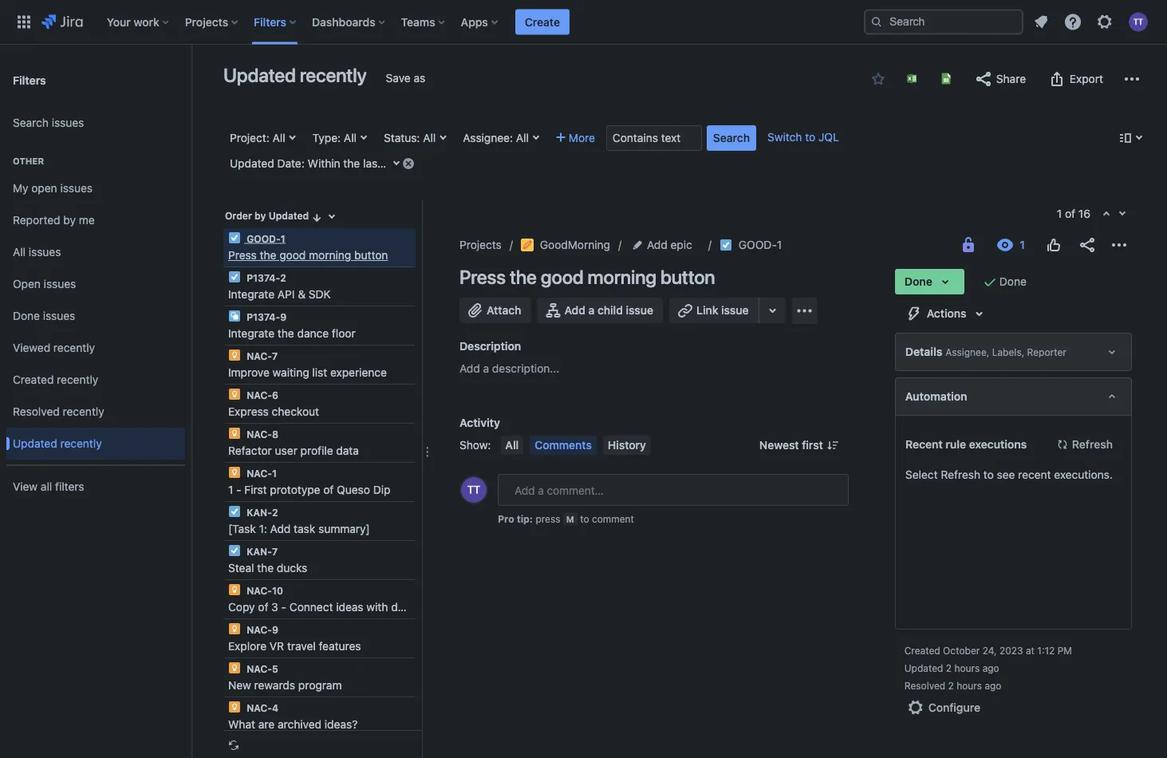 Task type: vqa. For each thing, say whether or not it's contained in the screenshot.
top Create issue IMAGE
no



Task type: locate. For each thing, give the bounding box(es) containing it.
resolved up configure link
[[905, 680, 946, 691]]

all right the status:
[[423, 131, 436, 144]]

a left child
[[589, 304, 595, 317]]

recently for created recently "link"
[[57, 373, 98, 386]]

projects for projects dropdown button
[[185, 15, 228, 28]]

updated recently
[[223, 64, 367, 86], [13, 437, 102, 450]]

integrate down p1374-2
[[228, 288, 275, 301]]

0 vertical spatial hours
[[955, 662, 980, 674]]

task image left p1374-2
[[228, 271, 241, 283]]

[task
[[228, 522, 256, 536]]

the down kan-7
[[257, 561, 274, 575]]

[task 1: add task summary]
[[228, 522, 370, 536]]

1 horizontal spatial projects
[[460, 238, 502, 251]]

morning up child
[[588, 266, 657, 288]]

actions button
[[895, 301, 999, 326]]

2 up configure
[[949, 680, 954, 691]]

2 task image from the top
[[228, 271, 241, 283]]

press the good morning button down goodmorning
[[460, 266, 715, 288]]

add down description
[[460, 362, 480, 375]]

1 vertical spatial button
[[661, 266, 715, 288]]

copy of 3 - connect ideas with delivery in jira software
[[228, 601, 515, 614]]

idea image
[[228, 466, 241, 479], [228, 662, 241, 674]]

idea image up express
[[228, 388, 241, 401]]

0 vertical spatial press
[[228, 249, 257, 262]]

1 vertical spatial idea image
[[228, 662, 241, 674]]

2 down october
[[946, 662, 952, 674]]

improve
[[228, 366, 270, 379]]

good- left 'copy link to issue' icon
[[739, 238, 777, 251]]

Search field
[[864, 9, 1024, 35]]

2 p1374- from the top
[[247, 311, 280, 322]]

all for status: all
[[423, 131, 436, 144]]

all right type:
[[344, 131, 357, 144]]

banner
[[0, 0, 1168, 45]]

1 vertical spatial a
[[483, 362, 489, 375]]

recently up created recently
[[53, 341, 95, 354]]

small image right "order by updated" at the top
[[311, 211, 323, 224]]

idea image up copy
[[228, 583, 241, 596]]

1 horizontal spatial by
[[255, 210, 266, 221]]

refactor user profile data
[[228, 444, 359, 457]]

- right 3
[[281, 601, 287, 614]]

done up the details element on the right of the page
[[1000, 275, 1027, 288]]

good-
[[247, 233, 281, 244], [739, 238, 777, 251]]

all right the assignee:
[[516, 131, 529, 144]]

updated down october
[[905, 662, 944, 674]]

settings image
[[1096, 12, 1115, 32]]

1 horizontal spatial to
[[805, 130, 816, 144]]

idea image for express checkout
[[228, 388, 241, 401]]

0 horizontal spatial resolved
[[13, 405, 60, 418]]

created down viewed
[[13, 373, 54, 386]]

1 horizontal spatial search
[[713, 131, 750, 144]]

switch to jql
[[768, 130, 839, 144]]

more button
[[550, 125, 602, 151]]

open issues
[[13, 277, 76, 291]]

updated
[[223, 64, 296, 86], [230, 157, 274, 170], [269, 210, 309, 221], [13, 437, 57, 450], [905, 662, 944, 674]]

summary]
[[319, 522, 370, 536]]

1 horizontal spatial good-1
[[739, 238, 782, 251]]

1 p1374- from the top
[[247, 272, 280, 283]]

jira
[[447, 601, 466, 614]]

configure link
[[897, 695, 990, 721]]

open in google sheets image
[[940, 72, 953, 85]]

1 nac- from the top
[[247, 350, 272, 362]]

resolved down created recently
[[13, 405, 60, 418]]

link web pages and more image
[[763, 301, 783, 320]]

small image
[[872, 73, 885, 85], [311, 211, 323, 224]]

projects
[[185, 15, 228, 28], [460, 238, 502, 251]]

week
[[393, 157, 419, 170]]

0 vertical spatial idea image
[[228, 466, 241, 479]]

created inside the created october 24, 2023 at 1:12 pm updated 2 hours ago resolved 2 hours ago
[[905, 645, 941, 656]]

0 horizontal spatial search
[[13, 116, 49, 129]]

projects link
[[460, 235, 502, 255]]

2 up [task 1: add task summary]
[[272, 507, 278, 518]]

status:
[[384, 131, 420, 144]]

with
[[367, 601, 388, 614]]

4 nac- from the top
[[247, 468, 272, 479]]

1 vertical spatial press the good morning button
[[460, 266, 715, 288]]

1 idea image from the top
[[228, 349, 241, 362]]

nac- for vr
[[247, 624, 272, 635]]

a for child
[[589, 304, 595, 317]]

of left 16
[[1066, 207, 1076, 220]]

all inside button
[[506, 439, 519, 452]]

nac-7
[[244, 350, 278, 362]]

task image
[[228, 231, 241, 244], [228, 271, 241, 283], [228, 505, 241, 518], [228, 544, 241, 557]]

6 nac- from the top
[[247, 624, 272, 635]]

3 idea image from the top
[[228, 427, 241, 440]]

1 issue from the left
[[626, 304, 654, 317]]

good-1
[[244, 233, 285, 244], [739, 238, 782, 251]]

projects inside dropdown button
[[185, 15, 228, 28]]

0 vertical spatial resolved
[[13, 405, 60, 418]]

recently down created recently "link"
[[63, 405, 104, 418]]

press up p1374-2
[[228, 249, 257, 262]]

4 idea image from the top
[[228, 583, 241, 596]]

done button
[[895, 269, 965, 294]]

1 vertical spatial hours
[[957, 680, 982, 691]]

-
[[236, 483, 241, 496], [281, 601, 287, 614]]

3 nac- from the top
[[247, 429, 272, 440]]

jira image
[[42, 12, 83, 32], [42, 12, 83, 32]]

kan- up 1:
[[247, 507, 272, 518]]

0 vertical spatial press the good morning button
[[228, 249, 388, 262]]

good- down "order by updated" at the top
[[247, 233, 281, 244]]

issues for search issues
[[52, 116, 84, 129]]

the for 1
[[260, 249, 276, 262]]

- left first at the left bottom
[[236, 483, 241, 496]]

0 vertical spatial 7
[[272, 350, 278, 362]]

updated recently down filters dropdown button
[[223, 64, 367, 86]]

5 idea image from the top
[[228, 623, 241, 635]]

1 vertical spatial press
[[460, 266, 506, 288]]

0 horizontal spatial issue
[[626, 304, 654, 317]]

idea image up refactor
[[228, 427, 241, 440]]

task image for integrate api & sdk
[[228, 271, 241, 283]]

issues up viewed recently
[[43, 309, 75, 323]]

recently down resolved recently link at the left bottom of the page
[[60, 437, 102, 450]]

3 task image from the top
[[228, 505, 241, 518]]

1 vertical spatial 7
[[272, 546, 278, 557]]

0 horizontal spatial press the good morning button
[[228, 249, 388, 262]]

9 up vr
[[272, 624, 279, 635]]

0 horizontal spatial 9
[[272, 624, 279, 635]]

1 vertical spatial kan-
[[247, 546, 272, 557]]

add a child issue button
[[538, 298, 663, 323]]

goodmorning image
[[521, 239, 534, 251]]

recently
[[300, 64, 367, 86], [53, 341, 95, 354], [57, 373, 98, 386], [63, 405, 104, 418], [60, 437, 102, 450]]

good down goodmorning link
[[541, 266, 584, 288]]

dashboards
[[312, 15, 376, 28]]

search
[[13, 116, 49, 129], [713, 131, 750, 144]]

1 horizontal spatial done
[[905, 275, 933, 288]]

4
[[272, 702, 279, 713]]

kan-
[[247, 507, 272, 518], [247, 546, 272, 557]]

24,
[[983, 645, 997, 656]]

to right m
[[580, 513, 589, 524]]

nac- up explore
[[247, 624, 272, 635]]

0 vertical spatial created
[[13, 373, 54, 386]]

add epic button
[[630, 235, 697, 255]]

by inside "other" group
[[63, 214, 76, 227]]

6
[[272, 389, 279, 401]]

2 7 from the top
[[272, 546, 278, 557]]

type:
[[313, 131, 341, 144]]

1 7 from the top
[[272, 350, 278, 362]]

1 vertical spatial 9
[[272, 624, 279, 635]]

0 horizontal spatial created
[[13, 373, 54, 386]]

0 vertical spatial to
[[805, 130, 816, 144]]

of left queso
[[323, 483, 334, 496]]

0 vertical spatial search
[[13, 116, 49, 129]]

created left october
[[905, 645, 941, 656]]

newest first
[[760, 439, 823, 452]]

task image up [task
[[228, 505, 241, 518]]

created for created recently
[[13, 373, 54, 386]]

1 horizontal spatial press the good morning button
[[460, 266, 715, 288]]

1 kan- from the top
[[247, 507, 272, 518]]

updated down filters dropdown button
[[223, 64, 296, 86]]

1 horizontal spatial a
[[589, 304, 595, 317]]

0 horizontal spatial projects
[[185, 15, 228, 28]]

order by updated link
[[223, 206, 325, 225]]

idea image left nac-1
[[228, 466, 241, 479]]

p1374- for api
[[247, 272, 280, 283]]

the down 'p1374-9'
[[278, 327, 294, 340]]

1 horizontal spatial resolved
[[905, 680, 946, 691]]

projects left 'goodmorning' image
[[460, 238, 502, 251]]

press the good morning button up &
[[228, 249, 388, 262]]

p1374-
[[247, 272, 280, 283], [247, 311, 280, 322]]

view all filters link
[[6, 471, 185, 503]]

0 horizontal spatial -
[[236, 483, 241, 496]]

0 horizontal spatial updated recently
[[13, 437, 102, 450]]

order
[[225, 210, 252, 221]]

issue
[[626, 304, 654, 317], [722, 304, 749, 317]]

0 vertical spatial projects
[[185, 15, 228, 28]]

p1374- up integrate api & sdk in the left of the page
[[247, 272, 280, 283]]

0 vertical spatial filters
[[254, 15, 287, 28]]

1 vertical spatial good
[[541, 266, 584, 288]]

1 vertical spatial p1374-
[[247, 311, 280, 322]]

search inside button
[[713, 131, 750, 144]]

1 vertical spatial resolved
[[905, 680, 946, 691]]

1 horizontal spatial created
[[905, 645, 941, 656]]

1 vertical spatial of
[[323, 483, 334, 496]]

add inside button
[[565, 304, 586, 317]]

0 vertical spatial kan-
[[247, 507, 272, 518]]

0 horizontal spatial by
[[63, 214, 76, 227]]

search left the switch
[[713, 131, 750, 144]]

kan- up steal the ducks
[[247, 546, 272, 557]]

idea image for explore vr travel features
[[228, 623, 241, 635]]

menu bar
[[498, 436, 654, 455]]

2 kan- from the top
[[247, 546, 272, 557]]

task image
[[720, 239, 733, 251]]

0 vertical spatial morning
[[309, 249, 351, 262]]

newest first button
[[750, 436, 849, 455]]

issue right child
[[626, 304, 654, 317]]

Add a comment… field
[[498, 474, 849, 506]]

switch to jql link
[[768, 130, 839, 144]]

nac- up improve
[[247, 350, 272, 362]]

a
[[589, 304, 595, 317], [483, 362, 489, 375]]

by for order
[[255, 210, 266, 221]]

task image for [task 1: add task summary]
[[228, 505, 241, 518]]

add left epic
[[647, 238, 668, 251]]

your
[[107, 15, 131, 28]]

2 integrate from the top
[[228, 327, 275, 340]]

1 horizontal spatial -
[[281, 601, 287, 614]]

dip
[[373, 483, 391, 496]]

vote options: no one has voted for this issue yet. image
[[1045, 235, 1064, 255]]

filters up search issues
[[13, 73, 46, 86]]

add for add a child issue
[[565, 304, 586, 317]]

1 horizontal spatial 9
[[280, 311, 287, 322]]

travel
[[287, 640, 316, 653]]

0 horizontal spatial good
[[280, 249, 306, 262]]

0 horizontal spatial of
[[258, 601, 268, 614]]

done up actions on the right of page
[[905, 275, 933, 288]]

0 horizontal spatial to
[[580, 513, 589, 524]]

1 vertical spatial updated recently
[[13, 437, 102, 450]]

nac-
[[247, 350, 272, 362], [247, 389, 272, 401], [247, 429, 272, 440], [247, 468, 272, 479], [247, 585, 272, 596], [247, 624, 272, 635], [247, 663, 272, 674], [247, 702, 272, 713]]

sdk
[[309, 288, 331, 301]]

task image down order
[[228, 231, 241, 244]]

by left me
[[63, 214, 76, 227]]

done inside done dropdown button
[[905, 275, 933, 288]]

1 vertical spatial filters
[[13, 73, 46, 86]]

all for assignee: all
[[516, 131, 529, 144]]

1 horizontal spatial morning
[[588, 266, 657, 288]]

all up date:
[[273, 131, 285, 144]]

1 down order by updated link
[[281, 233, 285, 244]]

share image
[[1078, 235, 1097, 255]]

a for description...
[[483, 362, 489, 375]]

copy
[[228, 601, 255, 614]]

press down projects link
[[460, 266, 506, 288]]

1:
[[259, 522, 267, 536]]

notifications image
[[1032, 12, 1051, 32]]

nac-6
[[244, 389, 279, 401]]

1 vertical spatial created
[[905, 645, 941, 656]]

dashboards button
[[307, 9, 392, 35]]

apps button
[[456, 9, 504, 35]]

open in microsoft excel image
[[906, 72, 919, 85]]

p1374- down integrate api & sdk in the left of the page
[[247, 311, 280, 322]]

created inside "link"
[[13, 373, 54, 386]]

0 vertical spatial p1374-
[[247, 272, 280, 283]]

improve waiting list experience
[[228, 366, 387, 379]]

0 horizontal spatial done
[[13, 309, 40, 323]]

9 up integrate the dance floor
[[280, 311, 287, 322]]

6 idea image from the top
[[228, 701, 241, 713]]

all inside "other" group
[[13, 245, 26, 259]]

the up p1374-2
[[260, 249, 276, 262]]

1 idea image from the top
[[228, 466, 241, 479]]

1 vertical spatial integrate
[[228, 327, 275, 340]]

nac- up refactor
[[247, 429, 272, 440]]

1 horizontal spatial filters
[[254, 15, 287, 28]]

press the good morning button
[[228, 249, 388, 262], [460, 266, 715, 288]]

2 vertical spatial of
[[258, 601, 268, 614]]

program
[[298, 679, 342, 692]]

4 task image from the top
[[228, 544, 241, 557]]

add left child
[[565, 304, 586, 317]]

1 vertical spatial morning
[[588, 266, 657, 288]]

1 right task icon
[[777, 238, 782, 251]]

1:12
[[1038, 645, 1055, 656]]

projects for projects link
[[460, 238, 502, 251]]

nac- for user
[[247, 429, 272, 440]]

profile image of terry turtle image
[[461, 477, 487, 503]]

0 vertical spatial integrate
[[228, 288, 275, 301]]

0 horizontal spatial good-
[[247, 233, 281, 244]]

1 vertical spatial search
[[713, 131, 750, 144]]

search image
[[871, 16, 883, 28]]

7 for waiting
[[272, 350, 278, 362]]

nac- up first at the left bottom
[[247, 468, 272, 479]]

0 vertical spatial updated recently
[[223, 64, 367, 86]]

nac- up are
[[247, 702, 272, 713]]

issues for done issues
[[43, 309, 75, 323]]

integrate down 'p1374-9'
[[228, 327, 275, 340]]

0 vertical spatial good
[[280, 249, 306, 262]]

filters
[[55, 480, 84, 493]]

a down description
[[483, 362, 489, 375]]

good-1 right task icon
[[739, 238, 782, 251]]

updated right order
[[269, 210, 309, 221]]

features
[[319, 640, 361, 653]]

hours up configure
[[957, 680, 982, 691]]

1 - first prototype of queso dip
[[228, 483, 391, 496]]

2023
[[1000, 645, 1024, 656]]

2 issue from the left
[[722, 304, 749, 317]]

idea image up explore
[[228, 623, 241, 635]]

details
[[906, 345, 943, 358]]

updated inside the created october 24, 2023 at 1:12 pm updated 2 hours ago resolved 2 hours ago
[[905, 662, 944, 674]]

1 vertical spatial small image
[[311, 211, 323, 224]]

of for 3
[[258, 601, 268, 614]]

0 vertical spatial ago
[[983, 662, 1000, 674]]

express
[[228, 405, 269, 418]]

small image inside order by updated link
[[311, 211, 323, 224]]

updated recently down resolved recently
[[13, 437, 102, 450]]

1 horizontal spatial button
[[661, 266, 715, 288]]

the for 9
[[278, 327, 294, 340]]

idea image
[[228, 349, 241, 362], [228, 388, 241, 401], [228, 427, 241, 440], [228, 583, 241, 596], [228, 623, 241, 635], [228, 701, 241, 713]]

recently down viewed recently 'link'
[[57, 373, 98, 386]]

0 horizontal spatial a
[[483, 362, 489, 375]]

save as button
[[378, 65, 434, 91]]

idea image for what are archived ideas?
[[228, 701, 241, 713]]

your profile and settings image
[[1129, 12, 1148, 32]]

0 vertical spatial button
[[354, 249, 388, 262]]

2 nac- from the top
[[247, 389, 272, 401]]

by
[[255, 210, 266, 221], [63, 214, 76, 227]]

add for add epic
[[647, 238, 668, 251]]

the for 7
[[257, 561, 274, 575]]

appswitcher icon image
[[14, 12, 34, 32]]

recently inside 'link'
[[53, 341, 95, 354]]

jql
[[819, 130, 839, 144]]

comments button
[[530, 436, 597, 455]]

all for type: all
[[344, 131, 357, 144]]

1 horizontal spatial good
[[541, 266, 584, 288]]

done
[[905, 275, 933, 288], [1000, 275, 1027, 288], [13, 309, 40, 323]]

nac- for -
[[247, 468, 272, 479]]

projects up sidebar navigation 'icon'
[[185, 15, 228, 28]]

search for search
[[713, 131, 750, 144]]

menu bar containing all
[[498, 436, 654, 455]]

filters right projects dropdown button
[[254, 15, 287, 28]]

small image left open in microsoft excel icon
[[872, 73, 885, 85]]

2 horizontal spatial of
[[1066, 207, 1076, 220]]

open
[[31, 182, 57, 195]]

1 vertical spatial projects
[[460, 238, 502, 251]]

issue inside button
[[626, 304, 654, 317]]

task image up the steal
[[228, 544, 241, 557]]

1 horizontal spatial small image
[[872, 73, 885, 85]]

other group
[[6, 139, 185, 464]]

ideas
[[336, 601, 364, 614]]

1 horizontal spatial press
[[460, 266, 506, 288]]

remove criteria image
[[402, 157, 415, 170]]

0 vertical spatial 9
[[280, 311, 287, 322]]

0 vertical spatial -
[[236, 483, 241, 496]]

what are archived ideas?
[[228, 718, 358, 731]]

updated recently inside "link"
[[13, 437, 102, 450]]

nac- up express
[[247, 389, 272, 401]]

add inside 'dropdown button'
[[647, 238, 668, 251]]

of left 3
[[258, 601, 268, 614]]

to left jql in the top right of the page
[[805, 130, 816, 144]]

0 vertical spatial a
[[589, 304, 595, 317]]

good-1 down "order by updated" at the top
[[244, 233, 285, 244]]

idea image for new
[[228, 662, 241, 674]]

2 idea image from the top
[[228, 662, 241, 674]]

1 horizontal spatial issue
[[722, 304, 749, 317]]

idea image up new
[[228, 662, 241, 674]]

1 task image from the top
[[228, 231, 241, 244]]

0 vertical spatial small image
[[872, 73, 885, 85]]

p1374- for the
[[247, 311, 280, 322]]

m
[[566, 514, 574, 524]]

delivery
[[391, 601, 432, 614]]

type: all
[[313, 131, 357, 144]]

integrate
[[228, 288, 275, 301], [228, 327, 275, 340]]

5 nac- from the top
[[247, 585, 272, 596]]

updated down resolved recently
[[13, 437, 57, 450]]

7 up steal the ducks
[[272, 546, 278, 557]]

hours down october
[[955, 662, 980, 674]]

add
[[647, 238, 668, 251], [565, 304, 586, 317], [460, 362, 480, 375], [270, 522, 291, 536]]

7 nac- from the top
[[247, 663, 272, 674]]

1 horizontal spatial updated recently
[[223, 64, 367, 86]]

done down open
[[13, 309, 40, 323]]

a inside button
[[589, 304, 595, 317]]

0 horizontal spatial small image
[[311, 211, 323, 224]]

link issue button
[[670, 298, 760, 323]]

1 integrate from the top
[[228, 288, 275, 301]]

date:
[[277, 157, 305, 170]]

0 vertical spatial of
[[1066, 207, 1076, 220]]

add right 1:
[[270, 522, 291, 536]]

issues up open issues on the left top
[[29, 245, 61, 259]]

2 idea image from the top
[[228, 388, 241, 401]]

kan- for 1:
[[247, 507, 272, 518]]

all right show:
[[506, 439, 519, 452]]

7 up waiting
[[272, 350, 278, 362]]

waiting
[[273, 366, 309, 379]]

all up open
[[13, 245, 26, 259]]

recently for viewed recently 'link'
[[53, 341, 95, 354]]

banner containing your work
[[0, 0, 1168, 45]]

recently for resolved recently link at the left bottom of the page
[[63, 405, 104, 418]]

8 nac- from the top
[[247, 702, 272, 713]]



Task type: describe. For each thing, give the bounding box(es) containing it.
ducks
[[277, 561, 308, 575]]

done image
[[981, 272, 1000, 291]]

viewed
[[13, 341, 50, 354]]

queso
[[337, 483, 370, 496]]

assignee: all
[[463, 131, 529, 144]]

explore vr travel features
[[228, 640, 361, 653]]

0 horizontal spatial button
[[354, 249, 388, 262]]

16
[[1079, 207, 1091, 220]]

filters inside dropdown button
[[254, 15, 287, 28]]

description...
[[492, 362, 560, 375]]

actions image
[[1110, 235, 1129, 255]]

subtask image
[[228, 310, 241, 322]]

nac- for are
[[247, 702, 272, 713]]

recently down dashboards
[[300, 64, 367, 86]]

nac- for waiting
[[247, 350, 272, 362]]

resolved inside resolved recently link
[[13, 405, 60, 418]]

updated inside "link"
[[13, 437, 57, 450]]

7 for the
[[272, 546, 278, 557]]

child
[[598, 304, 623, 317]]

automation element
[[895, 377, 1132, 416]]

steal the ducks
[[228, 561, 308, 575]]

work
[[134, 15, 159, 28]]

task image for steal the ducks
[[228, 544, 241, 557]]

your work
[[107, 15, 159, 28]]

view
[[13, 480, 38, 493]]

created recently link
[[6, 364, 185, 396]]

idea image for improve waiting list experience
[[228, 349, 241, 362]]

1 left 16
[[1057, 207, 1062, 220]]

8
[[272, 429, 279, 440]]

me
[[79, 214, 95, 227]]

prototype
[[270, 483, 320, 496]]

history
[[608, 439, 646, 452]]

integrate the dance floor
[[228, 327, 356, 340]]

my
[[13, 182, 28, 195]]

kan- for the
[[247, 546, 272, 557]]

integrate for integrate api & sdk
[[228, 288, 275, 301]]

express checkout
[[228, 405, 319, 418]]

updated down project:
[[230, 157, 274, 170]]

nac- for rewards
[[247, 663, 272, 674]]

details element
[[895, 333, 1132, 371]]

&
[[298, 288, 306, 301]]

automation
[[906, 390, 968, 403]]

add for add a description...
[[460, 362, 480, 375]]

experience
[[330, 366, 387, 379]]

2 up api
[[280, 272, 286, 283]]

9 for the
[[280, 311, 287, 322]]

goodmorning link
[[521, 235, 611, 255]]

1 vertical spatial -
[[281, 601, 287, 614]]

issues for all issues
[[29, 245, 61, 259]]

refactor
[[228, 444, 272, 457]]

as
[[414, 71, 426, 85]]

0 horizontal spatial press
[[228, 249, 257, 262]]

1 vertical spatial to
[[580, 513, 589, 524]]

task
[[294, 522, 315, 536]]

newest first image
[[827, 439, 839, 452]]

9 for vr
[[272, 624, 279, 635]]

issues for open issues
[[44, 277, 76, 291]]

idea image for refactor user profile data
[[228, 427, 241, 440]]

0 horizontal spatial morning
[[309, 249, 351, 262]]

2 horizontal spatial done
[[1000, 275, 1027, 288]]

link issue
[[697, 304, 749, 317]]

the down 'goodmorning' image
[[510, 266, 537, 288]]

attach button
[[460, 298, 531, 323]]

list
[[312, 366, 327, 379]]

nac-5
[[244, 663, 278, 674]]

link
[[697, 304, 719, 317]]

recently for updated recently "link"
[[60, 437, 102, 450]]

1 right last
[[385, 157, 390, 170]]

task image for press the good morning button
[[228, 231, 241, 244]]

done issues link
[[6, 300, 185, 332]]

Search issues using keywords text field
[[607, 125, 702, 151]]

share
[[997, 72, 1026, 85]]

filters button
[[249, 9, 303, 35]]

what
[[228, 718, 255, 731]]

save
[[386, 71, 411, 85]]

more
[[569, 131, 595, 144]]

nac- for checkout
[[247, 389, 272, 401]]

of for 16
[[1066, 207, 1076, 220]]

in
[[435, 601, 444, 614]]

the left last
[[344, 157, 360, 170]]

explore
[[228, 640, 267, 653]]

0 horizontal spatial filters
[[13, 73, 46, 86]]

1 horizontal spatial good-
[[739, 238, 777, 251]]

search for search issues
[[13, 116, 49, 129]]

actions
[[927, 307, 967, 320]]

all for project: all
[[273, 131, 285, 144]]

search button
[[707, 125, 757, 151]]

search issues link
[[6, 107, 185, 139]]

3
[[271, 601, 278, 614]]

comment
[[592, 513, 634, 524]]

1 vertical spatial ago
[[985, 680, 1002, 691]]

0 horizontal spatial good-1
[[244, 233, 285, 244]]

idea image for 1
[[228, 466, 241, 479]]

issues right the open
[[60, 182, 93, 195]]

updated recently link
[[6, 428, 185, 460]]

created for created october 24, 2023 at 1:12 pm updated 2 hours ago resolved 2 hours ago
[[905, 645, 941, 656]]

user
[[275, 444, 298, 457]]

nac-1
[[244, 468, 277, 479]]

comments
[[535, 439, 592, 452]]

all issues
[[13, 245, 61, 259]]

new rewards program
[[228, 679, 342, 692]]

archived
[[278, 718, 322, 731]]

p1374-9
[[244, 311, 287, 322]]

assignee,
[[946, 346, 990, 357]]

viewed recently link
[[6, 332, 185, 364]]

view all filters
[[13, 480, 84, 493]]

profile
[[301, 444, 333, 457]]

1 left first at the left bottom
[[228, 483, 233, 496]]

10
[[272, 585, 283, 596]]

not available - this is the first issue image
[[1101, 208, 1113, 221]]

viewed recently
[[13, 341, 95, 354]]

1 down user
[[272, 468, 277, 479]]

export button
[[1040, 66, 1112, 92]]

connect
[[290, 601, 333, 614]]

add app image
[[795, 301, 814, 320]]

1 horizontal spatial of
[[323, 483, 334, 496]]

resolved inside the created october 24, 2023 at 1:12 pm updated 2 hours ago resolved 2 hours ago
[[905, 680, 946, 691]]

integrate for integrate the dance floor
[[228, 327, 275, 340]]

help image
[[1064, 12, 1083, 32]]

done inside done issues link
[[13, 309, 40, 323]]

first
[[245, 483, 267, 496]]

order by updated
[[225, 210, 309, 221]]

data
[[336, 444, 359, 457]]

done issues
[[13, 309, 75, 323]]

projects button
[[180, 9, 244, 35]]

pm
[[1058, 645, 1072, 656]]

primary element
[[10, 0, 864, 44]]

kan-7
[[244, 546, 278, 557]]

next issue 'p1374-2' ( type 'j' ) image
[[1117, 208, 1129, 220]]

at
[[1026, 645, 1035, 656]]

api
[[278, 288, 295, 301]]

nac- for of
[[247, 585, 272, 596]]

add a child issue
[[565, 304, 654, 317]]

activity
[[460, 416, 500, 429]]

all
[[41, 480, 52, 493]]

add epic
[[647, 238, 693, 251]]

new
[[228, 679, 251, 692]]

idea image for copy of 3 - connect ideas with delivery in jira software
[[228, 583, 241, 596]]

sidebar navigation image
[[174, 64, 209, 96]]

by for reported
[[63, 214, 76, 227]]

copy link to issue image
[[779, 238, 792, 251]]

issue inside button
[[722, 304, 749, 317]]



